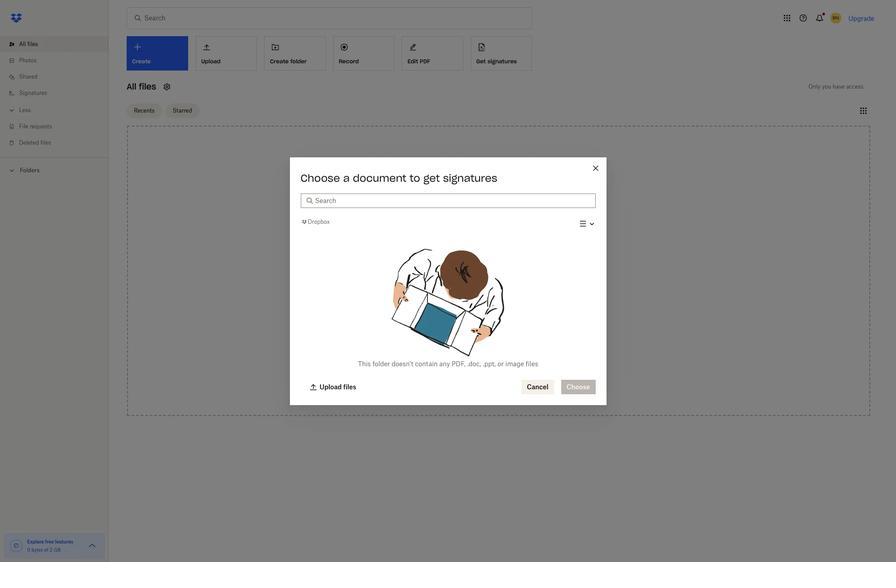 Task type: locate. For each thing, give the bounding box(es) containing it.
record button
[[333, 36, 394, 71]]

file
[[19, 123, 28, 130]]

deleted files link
[[7, 135, 109, 151]]

to right here
[[507, 271, 513, 278]]

files right deleted
[[41, 139, 51, 146]]

files inside list item
[[27, 41, 38, 47]]

folder for this
[[373, 360, 390, 368]]

1 vertical spatial all
[[127, 81, 136, 92]]

signatures inside dialog
[[443, 172, 497, 184]]

all files link
[[7, 36, 109, 52]]

0 vertical spatial signatures
[[488, 58, 517, 65]]

files right upload
[[343, 383, 356, 391]]

to inside dialog
[[410, 172, 420, 184]]

file requests
[[19, 123, 52, 130]]

upgrade link
[[849, 14, 874, 22]]

1 vertical spatial to
[[507, 271, 513, 278]]

1 horizontal spatial all files
[[127, 81, 156, 92]]

list
[[0, 31, 109, 157]]

signatures
[[488, 58, 517, 65], [443, 172, 497, 184]]

0 vertical spatial to
[[410, 172, 420, 184]]

photos link
[[7, 52, 109, 69]]

edit pdf
[[408, 58, 430, 65]]

to
[[410, 172, 420, 184], [507, 271, 513, 278]]

less
[[19, 107, 31, 114]]

upgrade
[[849, 14, 874, 22]]

files
[[27, 41, 38, 47], [139, 81, 156, 92], [41, 139, 51, 146], [478, 271, 491, 278], [526, 360, 538, 368], [343, 383, 356, 391]]

0 horizontal spatial folder
[[290, 58, 307, 65]]

doesn't
[[392, 360, 413, 368]]

0 vertical spatial all
[[19, 41, 26, 47]]

choose a document to get signatures dialog
[[290, 157, 606, 405]]

0 horizontal spatial all
[[19, 41, 26, 47]]

all files
[[19, 41, 38, 47], [127, 81, 156, 92]]

shared
[[19, 73, 38, 80]]

create folder
[[270, 58, 307, 65]]

folders button
[[0, 163, 109, 177]]

folders
[[20, 167, 40, 174]]

all files list item
[[0, 36, 109, 52]]

edit
[[408, 58, 418, 65]]

1 vertical spatial folder
[[373, 360, 390, 368]]

choose a document to get signatures
[[301, 172, 497, 184]]

recents
[[134, 107, 155, 114]]

document
[[353, 172, 406, 184]]

files up photos
[[27, 41, 38, 47]]

all files up recents
[[127, 81, 156, 92]]

folder right this
[[373, 360, 390, 368]]

edit pdf button
[[402, 36, 463, 71]]

access
[[846, 83, 864, 90]]

to for get
[[410, 172, 420, 184]]

file requests link
[[7, 119, 109, 135]]

files up recents
[[139, 81, 156, 92]]

pdf,
[[452, 360, 466, 368]]

files left here
[[478, 271, 491, 278]]

2
[[50, 547, 52, 553]]

0 horizontal spatial to
[[410, 172, 420, 184]]

0 vertical spatial all files
[[19, 41, 38, 47]]

all up photos
[[19, 41, 26, 47]]

explore
[[27, 539, 44, 545]]

all files up photos
[[19, 41, 38, 47]]

signatures up search text box
[[443, 172, 497, 184]]

1 horizontal spatial folder
[[373, 360, 390, 368]]

to left get
[[410, 172, 420, 184]]

folder right create
[[290, 58, 307, 65]]

Search text field
[[315, 196, 590, 206]]

get
[[423, 172, 440, 184]]

or
[[498, 360, 504, 368]]

drop
[[462, 271, 477, 278]]

all up recents
[[127, 81, 136, 92]]

0 horizontal spatial all files
[[19, 41, 38, 47]]

1 horizontal spatial to
[[507, 271, 513, 278]]

create folder button
[[264, 36, 326, 71]]

files right image on the right bottom of the page
[[526, 360, 538, 368]]

all
[[19, 41, 26, 47], [127, 81, 136, 92]]

pdf
[[420, 58, 430, 65]]

folder inside create folder button
[[290, 58, 307, 65]]

recents button
[[127, 103, 162, 118]]

of
[[44, 547, 48, 553]]

create
[[270, 58, 289, 65]]

folder
[[290, 58, 307, 65], [373, 360, 390, 368]]

upload
[[515, 271, 536, 278]]

signatures inside button
[[488, 58, 517, 65]]

files inside button
[[343, 383, 356, 391]]

0 vertical spatial folder
[[290, 58, 307, 65]]

dropbox image
[[7, 9, 25, 27]]

photos
[[19, 57, 37, 64]]

1 vertical spatial signatures
[[443, 172, 497, 184]]

list containing all files
[[0, 31, 109, 157]]

.ppt,
[[483, 360, 496, 368]]

get signatures
[[476, 58, 517, 65]]

1 vertical spatial all files
[[127, 81, 156, 92]]

only you have access
[[809, 83, 864, 90]]

folder inside choose a document to get signatures dialog
[[373, 360, 390, 368]]

to for upload
[[507, 271, 513, 278]]

signatures right get
[[488, 58, 517, 65]]



Task type: vqa. For each thing, say whether or not it's contained in the screenshot.
'Create folder'
yes



Task type: describe. For each thing, give the bounding box(es) containing it.
quota usage element
[[9, 539, 24, 553]]

folder for create
[[290, 58, 307, 65]]

any
[[439, 360, 450, 368]]

less image
[[7, 106, 16, 115]]

.doc,
[[467, 360, 481, 368]]

a
[[343, 172, 350, 184]]

0
[[27, 547, 30, 553]]

signatures link
[[7, 85, 109, 101]]

all inside list item
[[19, 41, 26, 47]]

deleted files
[[19, 139, 51, 146]]

this
[[358, 360, 371, 368]]

upload
[[320, 383, 342, 391]]

have
[[833, 83, 845, 90]]

contain
[[415, 360, 438, 368]]

gb
[[54, 547, 61, 553]]

get
[[476, 58, 486, 65]]

upload files
[[320, 383, 356, 391]]

deleted
[[19, 139, 39, 146]]

1 horizontal spatial all
[[127, 81, 136, 92]]

free
[[45, 539, 54, 545]]

shared link
[[7, 69, 109, 85]]

starred
[[173, 107, 192, 114]]

bytes
[[31, 547, 43, 553]]

explore free features 0 bytes of 2 gb
[[27, 539, 73, 553]]

upload files button
[[304, 380, 362, 394]]

features
[[55, 539, 73, 545]]

starred button
[[165, 103, 199, 118]]

all files inside list item
[[19, 41, 38, 47]]

this folder doesn't contain any pdf, .doc, .ppt, or image files
[[358, 360, 538, 368]]

drop files here to upload
[[462, 271, 536, 278]]

get signatures button
[[470, 36, 532, 71]]

cancel button
[[521, 380, 554, 394]]

record
[[339, 58, 359, 65]]

here
[[493, 271, 506, 278]]

cancel
[[527, 383, 549, 391]]

requests
[[30, 123, 52, 130]]

choose
[[301, 172, 340, 184]]

image
[[505, 360, 524, 368]]

only
[[809, 83, 821, 90]]

you
[[822, 83, 831, 90]]

signatures
[[19, 90, 47, 96]]

dropbox
[[308, 218, 330, 225]]

dropbox link
[[301, 218, 330, 227]]



